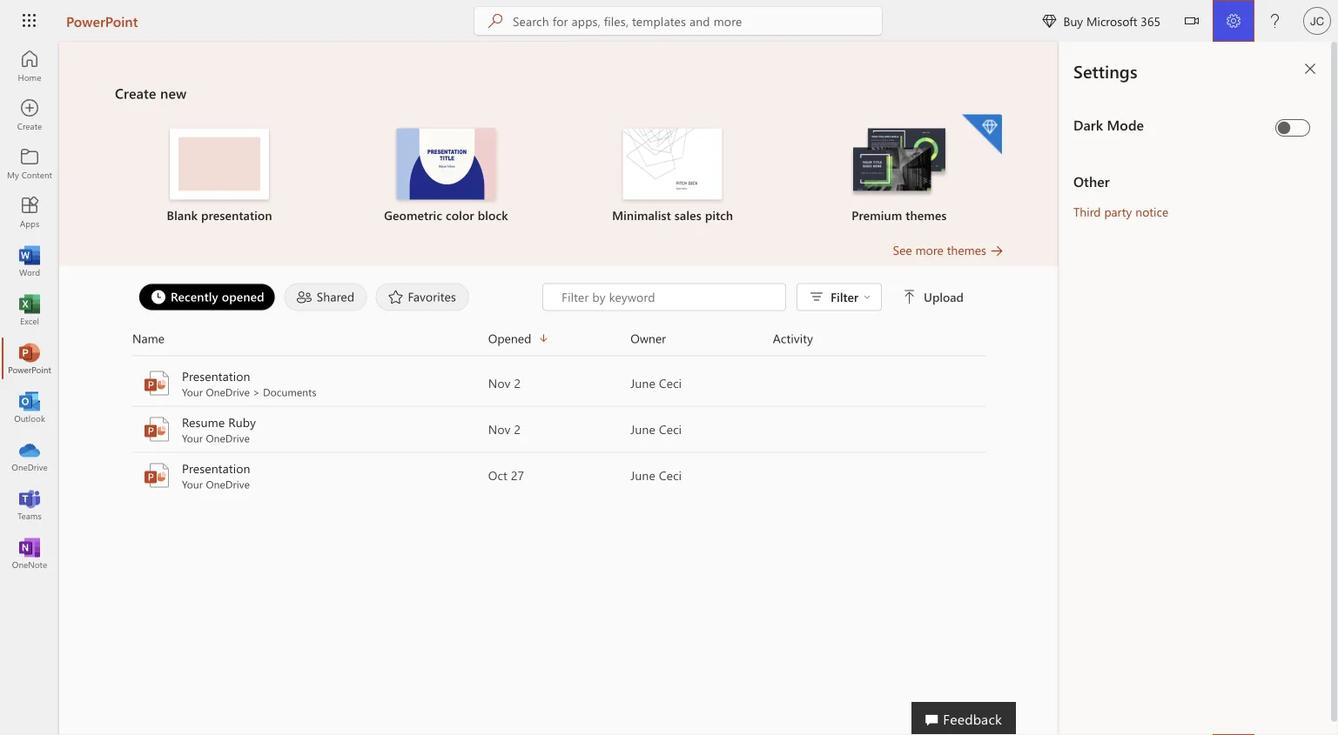 Task type: locate. For each thing, give the bounding box(es) containing it.

[[1043, 14, 1057, 28]]

1 vertical spatial onedrive
[[206, 432, 250, 445]]

2 2 from the top
[[514, 422, 521, 438]]

0 vertical spatial 2
[[514, 375, 521, 391]]

nov up "oct"
[[488, 422, 511, 438]]

1 vertical spatial 2
[[514, 422, 521, 438]]

see more themes button
[[893, 242, 1004, 259]]

ceci for presentation your onedrive
[[659, 468, 682, 484]]

nov 2
[[488, 375, 521, 391], [488, 422, 521, 438]]

2 onedrive from the top
[[206, 432, 250, 445]]

opened
[[488, 331, 532, 347]]

name presentation cell
[[132, 368, 488, 399], [132, 460, 488, 492]]

2 vertical spatial june
[[631, 468, 656, 484]]

2 name presentation cell from the top
[[132, 460, 488, 492]]

3 onedrive from the top
[[206, 478, 250, 492]]

presentation for oct 27
[[182, 461, 250, 477]]

name presentation cell down name button
[[132, 368, 488, 399]]

1 ceci from the top
[[659, 375, 682, 391]]

tab list
[[134, 283, 543, 311]]

row inside 'create new' "main content"
[[132, 329, 987, 357]]

name resume ruby cell
[[132, 414, 488, 445]]

row
[[132, 329, 987, 357]]

your up resume
[[182, 385, 203, 399]]

onedrive inside resume ruby your onedrive
[[206, 432, 250, 445]]

presentation up resume
[[182, 368, 250, 384]]

your inside presentation your onedrive
[[182, 478, 203, 492]]

2 up 27
[[514, 422, 521, 438]]

other
[[1074, 172, 1110, 190]]

list containing blank presentation
[[115, 113, 1004, 242]]

nov 2 for resume ruby
[[488, 422, 521, 438]]

feedback button
[[912, 703, 1016, 736]]

0 vertical spatial nov 2
[[488, 375, 521, 391]]

onedrive left >
[[206, 385, 250, 399]]

0 vertical spatial name presentation cell
[[132, 368, 488, 399]]

nov 2 down opened
[[488, 375, 521, 391]]

1 settings region from the left
[[1008, 42, 1339, 736]]

1 vertical spatial june ceci
[[631, 422, 682, 438]]

recently opened element
[[138, 283, 276, 311]]

your
[[182, 385, 203, 399], [182, 432, 203, 445], [182, 478, 203, 492]]

themes right more
[[947, 242, 987, 258]]

2 presentation from the top
[[182, 461, 250, 477]]

None search field
[[475, 7, 882, 35]]

2 vertical spatial ceci
[[659, 468, 682, 484]]

blank presentation
[[167, 207, 272, 223]]

filter 
[[831, 289, 871, 305]]

ruby
[[228, 415, 256, 431]]

 button
[[1171, 0, 1213, 45]]

0 vertical spatial june
[[631, 375, 656, 391]]

2 june from the top
[[631, 422, 656, 438]]

your down resume
[[182, 432, 203, 445]]

themes
[[906, 207, 947, 223], [947, 242, 987, 258]]

0 vertical spatial your
[[182, 385, 203, 399]]

premium themes
[[852, 207, 947, 223]]

your inside resume ruby your onedrive
[[182, 432, 203, 445]]

1 june from the top
[[631, 375, 656, 391]]

powerpoint image down name
[[143, 370, 171, 398]]

powerpoint image left presentation your onedrive
[[143, 462, 171, 490]]

powerpoint image for presentation your onedrive > documents
[[143, 370, 171, 398]]

word image
[[21, 253, 38, 270]]

2 ceci from the top
[[659, 422, 682, 438]]

powerpoint image left resume
[[143, 416, 171, 444]]

microsoft
[[1087, 13, 1138, 29]]

3 ceci from the top
[[659, 468, 682, 484]]

1 vertical spatial ceci
[[659, 422, 682, 438]]

presentation your onedrive
[[182, 461, 250, 492]]

1 your from the top
[[182, 385, 203, 399]]

june
[[631, 375, 656, 391], [631, 422, 656, 438], [631, 468, 656, 484]]

2
[[514, 375, 521, 391], [514, 422, 521, 438]]

3 june ceci from the top
[[631, 468, 682, 484]]

powerpoint image inside the name resume ruby "cell"
[[143, 416, 171, 444]]

presentation
[[182, 368, 250, 384], [182, 461, 250, 477]]

3 your from the top
[[182, 478, 203, 492]]


[[864, 294, 871, 301]]

shared tab
[[280, 283, 371, 311]]

2 nov from the top
[[488, 422, 511, 438]]

2 your from the top
[[182, 432, 203, 445]]

navigation
[[0, 42, 59, 578]]

1 presentation from the top
[[182, 368, 250, 384]]

2 june ceci from the top
[[631, 422, 682, 438]]

name button
[[132, 329, 488, 349]]

onedrive down resume ruby your onedrive
[[206, 478, 250, 492]]

2 vertical spatial onedrive
[[206, 478, 250, 492]]

2 vertical spatial june ceci
[[631, 468, 682, 484]]

favorites tab
[[371, 283, 474, 311]]

activity
[[773, 331, 813, 347]]

your inside presentation your onedrive > documents
[[182, 385, 203, 399]]

your for nov 2
[[182, 385, 203, 399]]

mode
[[1107, 115, 1144, 134]]

onedrive
[[206, 385, 250, 399], [206, 432, 250, 445], [206, 478, 250, 492]]

onenote image
[[21, 545, 38, 563]]

powerpoint image up outlook image
[[21, 350, 38, 368]]

1 vertical spatial june
[[631, 422, 656, 438]]

onedrive down ruby
[[206, 432, 250, 445]]

nov 2 up oct 27 on the bottom left of the page
[[488, 422, 521, 438]]

june ceci
[[631, 375, 682, 391], [631, 422, 682, 438], [631, 468, 682, 484]]

shared
[[317, 289, 355, 305]]

row containing name
[[132, 329, 987, 357]]

ceci
[[659, 375, 682, 391], [659, 422, 682, 438], [659, 468, 682, 484]]

1 nov from the top
[[488, 375, 511, 391]]

presentation your onedrive > documents
[[182, 368, 317, 399]]

1 nov 2 from the top
[[488, 375, 521, 391]]

2 vertical spatial your
[[182, 478, 203, 492]]

powerpoint image
[[21, 350, 38, 368], [143, 370, 171, 398], [143, 416, 171, 444], [143, 462, 171, 490]]

name presentation cell for nov 2
[[132, 368, 488, 399]]

june for presentation your onedrive
[[631, 468, 656, 484]]

1 vertical spatial nov 2
[[488, 422, 521, 438]]

dark
[[1074, 115, 1104, 134]]

Search box. Suggestions appear as you type. search field
[[513, 7, 882, 35]]

powerpoint banner
[[0, 0, 1339, 45]]

presentation for nov 2
[[182, 368, 250, 384]]

1 onedrive from the top
[[206, 385, 250, 399]]

nov
[[488, 375, 511, 391], [488, 422, 511, 438]]

1 june ceci from the top
[[631, 375, 682, 391]]

oct 27
[[488, 468, 524, 484]]

jc button
[[1297, 0, 1339, 42]]

0 vertical spatial onedrive
[[206, 385, 250, 399]]

1 vertical spatial your
[[182, 432, 203, 445]]

see more themes
[[893, 242, 987, 258]]

upload
[[924, 289, 964, 305]]

1 vertical spatial name presentation cell
[[132, 460, 488, 492]]

2 down opened
[[514, 375, 521, 391]]

1 vertical spatial presentation
[[182, 461, 250, 477]]

your down resume ruby your onedrive
[[182, 478, 203, 492]]

minimalist
[[612, 207, 671, 223]]

1 vertical spatial themes
[[947, 242, 987, 258]]

tab list inside 'create new' "main content"
[[134, 283, 543, 311]]

themes inside "see more themes" button
[[947, 242, 987, 258]]

blank presentation element
[[117, 128, 322, 224]]

filter
[[831, 289, 859, 305]]

color
[[446, 207, 474, 223]]

presentation inside presentation your onedrive > documents
[[182, 368, 250, 384]]

themes up more
[[906, 207, 947, 223]]


[[903, 290, 917, 304]]

0 vertical spatial ceci
[[659, 375, 682, 391]]

2 nov 2 from the top
[[488, 422, 521, 438]]

onedrive inside presentation your onedrive
[[206, 478, 250, 492]]

settings region
[[1008, 42, 1339, 736], [1060, 42, 1339, 736]]

name presentation cell down the name resume ruby "cell"
[[132, 460, 488, 492]]

feedback
[[943, 710, 1002, 728]]

3 june from the top
[[631, 468, 656, 484]]

geometric color block image
[[397, 128, 496, 200]]

list inside 'create new' "main content"
[[115, 113, 1004, 242]]

0 vertical spatial june ceci
[[631, 375, 682, 391]]

0 vertical spatial nov
[[488, 375, 511, 391]]

1 2 from the top
[[514, 375, 521, 391]]

geometric
[[384, 207, 442, 223]]

third
[[1074, 203, 1101, 219]]

list
[[115, 113, 1004, 242]]

outlook image
[[21, 399, 38, 416]]

>
[[253, 385, 260, 399]]

tab list containing recently opened
[[134, 283, 543, 311]]

jc
[[1311, 14, 1325, 27]]

nov down opened
[[488, 375, 511, 391]]

block
[[478, 207, 508, 223]]

home image
[[21, 57, 38, 75]]

0 vertical spatial presentation
[[182, 368, 250, 384]]

1 name presentation cell from the top
[[132, 368, 488, 399]]

onedrive inside presentation your onedrive > documents
[[206, 385, 250, 399]]

1 vertical spatial nov
[[488, 422, 511, 438]]

presentation down resume ruby your onedrive
[[182, 461, 250, 477]]

0 vertical spatial themes
[[906, 207, 947, 223]]



Task type: vqa. For each thing, say whether or not it's contained in the screenshot.
ago
no



Task type: describe. For each thing, give the bounding box(es) containing it.
ceci for presentation your onedrive > documents
[[659, 375, 682, 391]]

themes inside premium themes element
[[906, 207, 947, 223]]

premium templates diamond image
[[962, 115, 1002, 155]]

27
[[511, 468, 524, 484]]

other element
[[1074, 172, 1318, 191]]

premium
[[852, 207, 903, 223]]

create
[[115, 84, 156, 102]]

onedrive for oct 27
[[206, 478, 250, 492]]

minimalist sales pitch element
[[570, 128, 776, 224]]

june ceci for presentation your onedrive > documents
[[631, 375, 682, 391]]

blank
[[167, 207, 198, 223]]

nov 2 for presentation
[[488, 375, 521, 391]]

onedrive for nov 2
[[206, 385, 250, 399]]

powerpoint
[[66, 11, 138, 30]]

name
[[132, 331, 165, 347]]

see
[[893, 242, 912, 258]]

onedrive image
[[21, 448, 38, 465]]

excel image
[[21, 301, 38, 319]]

settings
[[1074, 59, 1138, 82]]

geometric color block
[[384, 207, 508, 223]]

documents
[[263, 385, 317, 399]]

third party notice
[[1074, 203, 1169, 219]]

pitch
[[705, 207, 733, 223]]

more
[[916, 242, 944, 258]]

shared element
[[285, 283, 367, 311]]

opened
[[222, 289, 265, 305]]

365
[[1141, 13, 1161, 29]]

favorites
[[408, 289, 456, 305]]

notice
[[1136, 203, 1169, 219]]

oct
[[488, 468, 508, 484]]

june ceci for resume ruby your onedrive
[[631, 422, 682, 438]]

dark mode element
[[1074, 115, 1269, 134]]

june for resume ruby your onedrive
[[631, 422, 656, 438]]

minimalist sales pitch image
[[623, 128, 723, 200]]

2 settings region from the left
[[1060, 42, 1339, 736]]

nov for presentation
[[488, 375, 511, 391]]

apps image
[[21, 204, 38, 221]]

ceci for resume ruby your onedrive
[[659, 422, 682, 438]]

teams image
[[21, 496, 38, 514]]

recently
[[171, 289, 218, 305]]

recently opened
[[171, 289, 265, 305]]

owner
[[631, 331, 666, 347]]

none search field inside the powerpoint banner
[[475, 7, 882, 35]]

powerpoint image for presentation your onedrive
[[143, 462, 171, 490]]

new
[[160, 84, 187, 102]]

premium themes image
[[850, 128, 949, 198]]

2 for resume ruby
[[514, 422, 521, 438]]

dark mode
[[1074, 115, 1144, 134]]

owner button
[[631, 329, 773, 349]]

activity, column 4 of 4 column header
[[773, 329, 987, 349]]

 buy microsoft 365
[[1043, 13, 1161, 29]]

june for presentation your onedrive > documents
[[631, 375, 656, 391]]

create new main content
[[59, 42, 1060, 499]]

create image
[[21, 106, 38, 124]]

buy
[[1064, 13, 1083, 29]]

Filter by keyword text field
[[560, 289, 777, 306]]

my content image
[[21, 155, 38, 172]]

recently opened tab
[[134, 283, 280, 311]]

premium themes element
[[797, 115, 1002, 224]]

geometric color block element
[[343, 128, 549, 224]]

displaying 3 out of 6 files. status
[[543, 283, 968, 311]]

resume ruby your onedrive
[[182, 415, 256, 445]]

opened button
[[488, 329, 631, 349]]

create new
[[115, 84, 187, 102]]

third party notice link
[[1074, 203, 1169, 219]]

minimalist sales pitch
[[612, 207, 733, 223]]

presentation
[[201, 207, 272, 223]]

name presentation cell for oct 27
[[132, 460, 488, 492]]

nov for resume ruby
[[488, 422, 511, 438]]

favorites element
[[376, 283, 469, 311]]

party
[[1105, 203, 1132, 219]]

resume
[[182, 415, 225, 431]]

 upload
[[903, 289, 964, 305]]

2 for presentation
[[514, 375, 521, 391]]

june ceci for presentation your onedrive
[[631, 468, 682, 484]]

sales
[[675, 207, 702, 223]]

your for oct 27
[[182, 478, 203, 492]]


[[1185, 14, 1199, 28]]

powerpoint image for resume ruby your onedrive
[[143, 416, 171, 444]]



